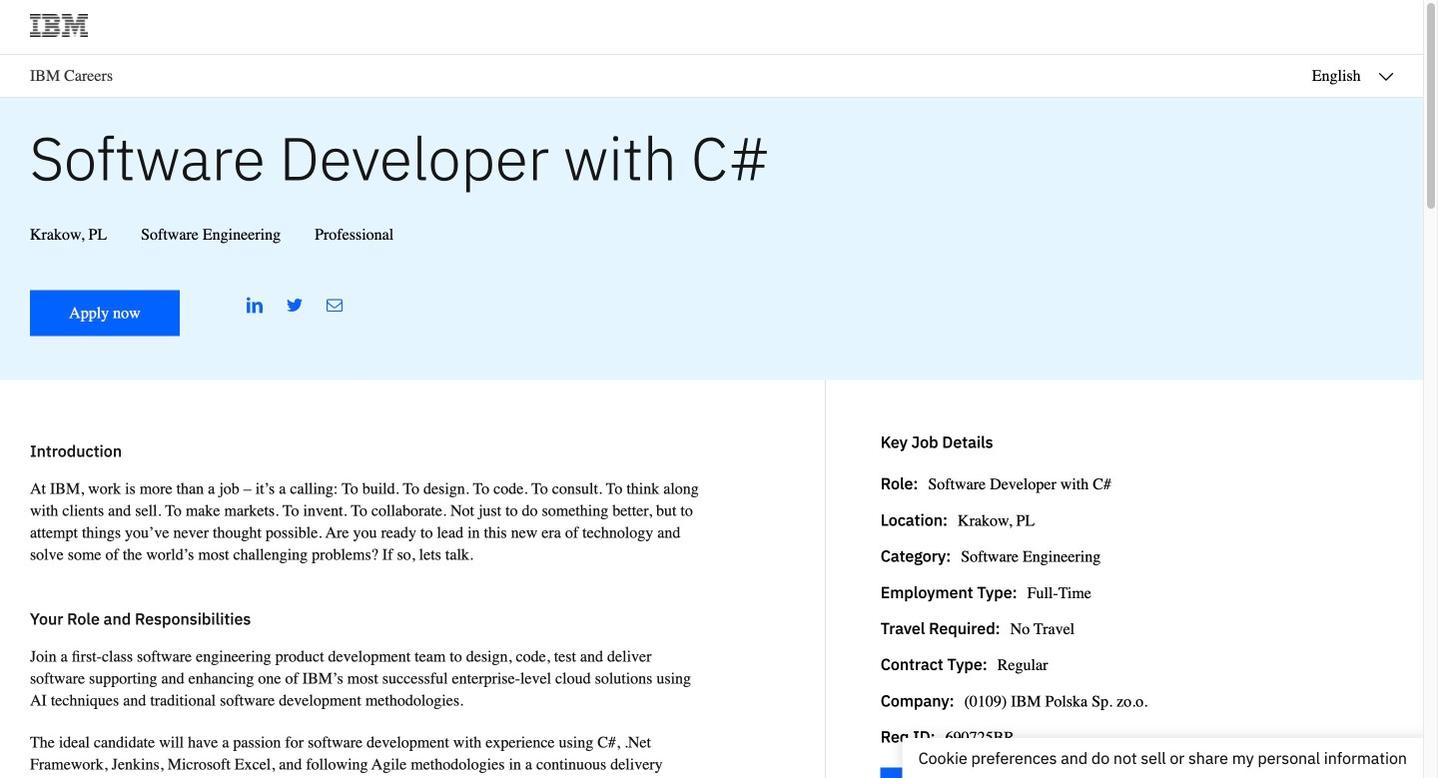 Task type: vqa. For each thing, say whether or not it's contained in the screenshot.
fusion box image
no



Task type: locate. For each thing, give the bounding box(es) containing it.
linkedin image
[[247, 297, 263, 313]]

twitter image
[[287, 297, 303, 313]]

logo image
[[30, 14, 88, 37]]

email image
[[327, 297, 343, 313]]



